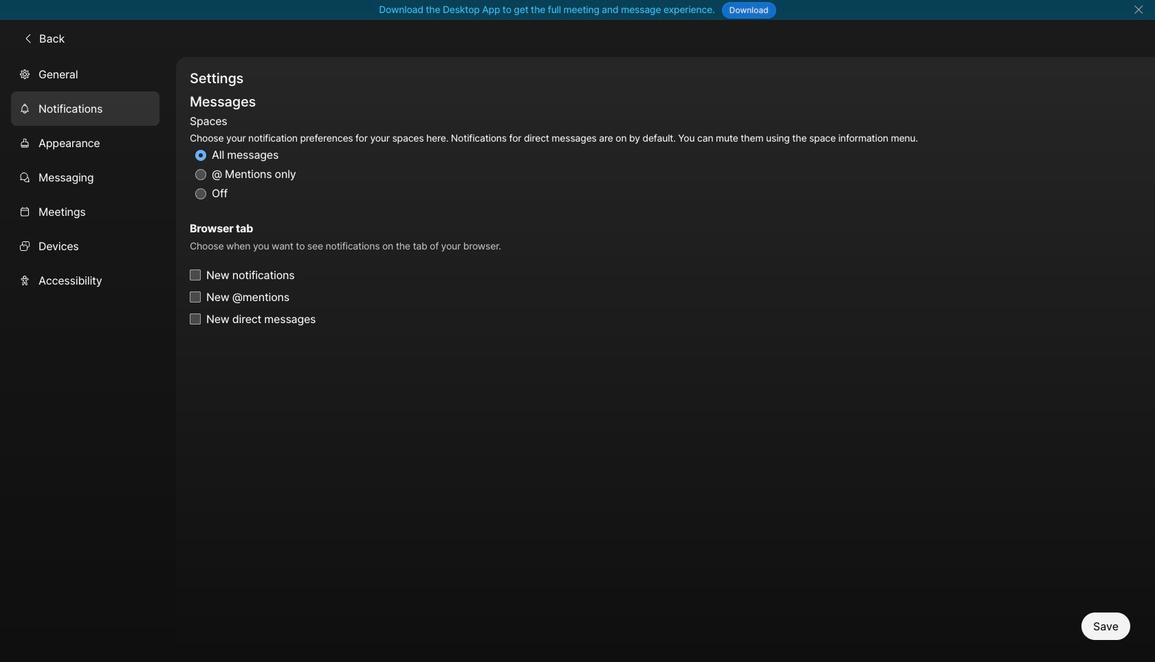 Task type: locate. For each thing, give the bounding box(es) containing it.
messaging tab
[[11, 160, 160, 194]]

appearance tab
[[11, 126, 160, 160]]

devices tab
[[11, 229, 160, 263]]

Off radio
[[195, 188, 206, 199]]

settings navigation
[[0, 57, 176, 662]]

option group
[[190, 112, 918, 204]]

meetings tab
[[11, 194, 160, 229]]

@ Mentions only radio
[[195, 169, 206, 180]]

accessibility tab
[[11, 263, 160, 297]]



Task type: describe. For each thing, give the bounding box(es) containing it.
All messages radio
[[195, 150, 206, 161]]

cancel_16 image
[[1133, 4, 1144, 15]]

general tab
[[11, 57, 160, 91]]

notifications tab
[[11, 91, 160, 126]]



